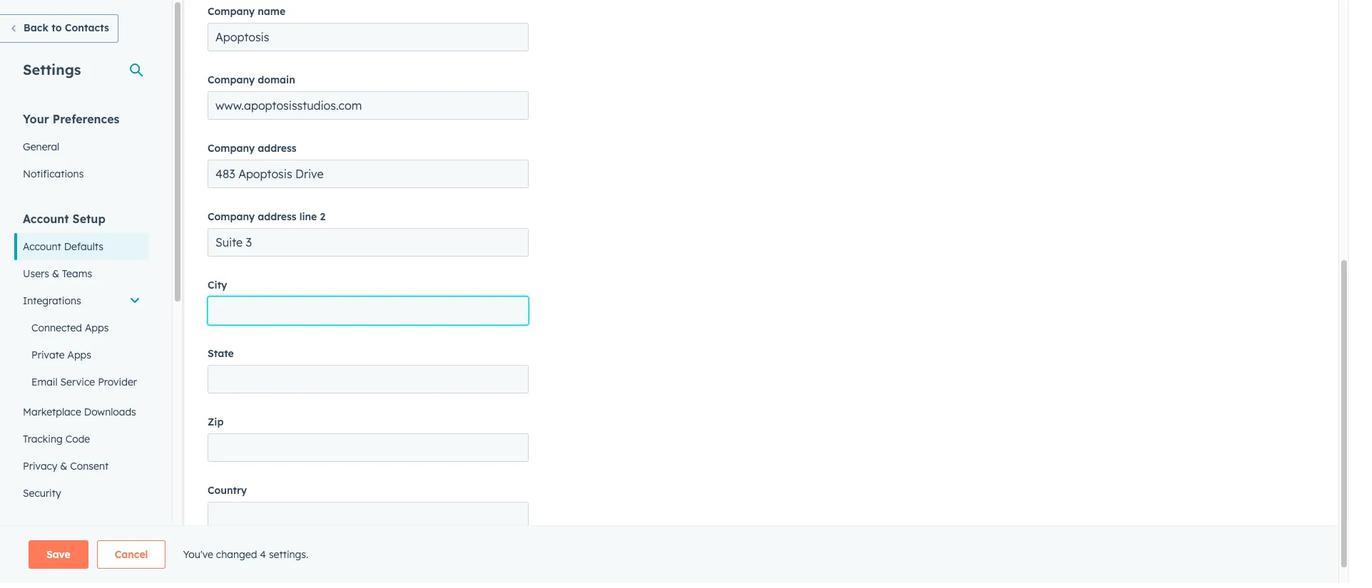 Task type: describe. For each thing, give the bounding box(es) containing it.
notifications
[[23, 168, 84, 181]]

Zip text field
[[208, 434, 529, 463]]

general link
[[14, 133, 149, 161]]

email
[[31, 376, 58, 389]]

setup
[[72, 212, 105, 226]]

address for company address
[[258, 142, 297, 155]]

provider
[[98, 376, 137, 389]]

cancel
[[115, 549, 148, 562]]

code
[[65, 433, 90, 446]]

address for company address line 2
[[258, 211, 297, 223]]

email service provider link
[[14, 369, 149, 396]]

line
[[300, 211, 317, 223]]

apps for connected apps
[[85, 322, 109, 335]]

your preferences element
[[14, 111, 149, 188]]

defaults
[[64, 241, 103, 253]]

Company domain text field
[[208, 91, 529, 120]]

state
[[208, 348, 234, 360]]

your
[[23, 112, 49, 126]]

privacy & consent
[[23, 460, 109, 473]]

domain
[[258, 74, 295, 86]]

settings.
[[269, 549, 308, 562]]

security link
[[14, 480, 149, 507]]

connected
[[31, 322, 82, 335]]

Company address text field
[[208, 160, 529, 188]]

company address line 2
[[208, 211, 326, 223]]

privacy & consent link
[[14, 453, 149, 480]]

back
[[24, 21, 48, 34]]

preferences
[[53, 112, 119, 126]]

tracking code link
[[14, 426, 149, 453]]

account setup element
[[14, 211, 149, 507]]

account defaults
[[23, 241, 103, 253]]

apps for private apps
[[67, 349, 91, 362]]

marketplace downloads
[[23, 406, 136, 419]]

company for company address
[[208, 142, 255, 155]]

& for users
[[52, 268, 59, 281]]

privacy
[[23, 460, 57, 473]]

company for company name
[[208, 5, 255, 18]]

your preferences
[[23, 112, 119, 126]]

account for account setup
[[23, 212, 69, 226]]

name
[[258, 5, 286, 18]]

& for privacy
[[60, 460, 67, 473]]

tracking
[[23, 433, 63, 446]]

general
[[23, 141, 59, 153]]

marketplace downloads link
[[14, 399, 149, 426]]

city
[[208, 279, 227, 292]]



Task type: vqa. For each thing, say whether or not it's contained in the screenshot.
Data Management Element
no



Task type: locate. For each thing, give the bounding box(es) containing it.
save button
[[29, 541, 88, 570]]

integrations
[[23, 295, 81, 308]]

users
[[23, 268, 49, 281]]

0 vertical spatial account
[[23, 212, 69, 226]]

& right privacy
[[60, 460, 67, 473]]

4 company from the top
[[208, 211, 255, 223]]

connected apps
[[31, 322, 109, 335]]

apps up service
[[67, 349, 91, 362]]

apps up private apps link
[[85, 322, 109, 335]]

apps
[[85, 322, 109, 335], [67, 349, 91, 362]]

company name
[[208, 5, 286, 18]]

1 address from the top
[[258, 142, 297, 155]]

company for company domain
[[208, 74, 255, 86]]

0 vertical spatial apps
[[85, 322, 109, 335]]

private
[[31, 349, 65, 362]]

you've changed 4 settings.
[[183, 549, 308, 562]]

consent
[[70, 460, 109, 473]]

3 company from the top
[[208, 142, 255, 155]]

account defaults link
[[14, 233, 149, 261]]

2
[[320, 211, 326, 223]]

private apps link
[[14, 342, 149, 369]]

State text field
[[208, 365, 529, 394]]

to
[[52, 21, 62, 34]]

account up "users"
[[23, 241, 61, 253]]

account up account defaults at the left top
[[23, 212, 69, 226]]

contacts
[[65, 21, 109, 34]]

Company address line 2 text field
[[208, 228, 529, 257]]

service
[[60, 376, 95, 389]]

company
[[208, 5, 255, 18], [208, 74, 255, 86], [208, 142, 255, 155], [208, 211, 255, 223]]

0 vertical spatial &
[[52, 268, 59, 281]]

&
[[52, 268, 59, 281], [60, 460, 67, 473]]

0 horizontal spatial &
[[52, 268, 59, 281]]

changed
[[216, 549, 257, 562]]

2 company from the top
[[208, 74, 255, 86]]

1 company from the top
[[208, 5, 255, 18]]

1 account from the top
[[23, 212, 69, 226]]

zip
[[208, 416, 224, 429]]

account setup
[[23, 212, 105, 226]]

save
[[46, 549, 71, 562]]

0 vertical spatial address
[[258, 142, 297, 155]]

email service provider
[[31, 376, 137, 389]]

teams
[[62, 268, 92, 281]]

City text field
[[208, 297, 529, 325]]

tracking code
[[23, 433, 90, 446]]

company domain
[[208, 74, 295, 86]]

1 vertical spatial &
[[60, 460, 67, 473]]

Company name text field
[[208, 23, 529, 51]]

you've
[[183, 549, 213, 562]]

users & teams
[[23, 268, 92, 281]]

Country text field
[[208, 503, 529, 531]]

integrations button
[[14, 288, 149, 315]]

back to contacts
[[24, 21, 109, 34]]

private apps
[[31, 349, 91, 362]]

& right "users"
[[52, 268, 59, 281]]

country
[[208, 485, 247, 498]]

marketplace
[[23, 406, 81, 419]]

account
[[23, 212, 69, 226], [23, 241, 61, 253]]

users & teams link
[[14, 261, 149, 288]]

2 address from the top
[[258, 211, 297, 223]]

back to contacts link
[[0, 14, 118, 43]]

1 vertical spatial apps
[[67, 349, 91, 362]]

account for account defaults
[[23, 241, 61, 253]]

address
[[258, 142, 297, 155], [258, 211, 297, 223]]

address left line
[[258, 211, 297, 223]]

company address
[[208, 142, 297, 155]]

2 account from the top
[[23, 241, 61, 253]]

1 horizontal spatial &
[[60, 460, 67, 473]]

1 vertical spatial account
[[23, 241, 61, 253]]

4
[[260, 549, 266, 562]]

security
[[23, 488, 61, 500]]

1 vertical spatial address
[[258, 211, 297, 223]]

settings
[[23, 61, 81, 79]]

connected apps link
[[14, 315, 149, 342]]

cancel button
[[97, 541, 166, 570]]

address down domain
[[258, 142, 297, 155]]

notifications link
[[14, 161, 149, 188]]

company for company address line 2
[[208, 211, 255, 223]]

downloads
[[84, 406, 136, 419]]



